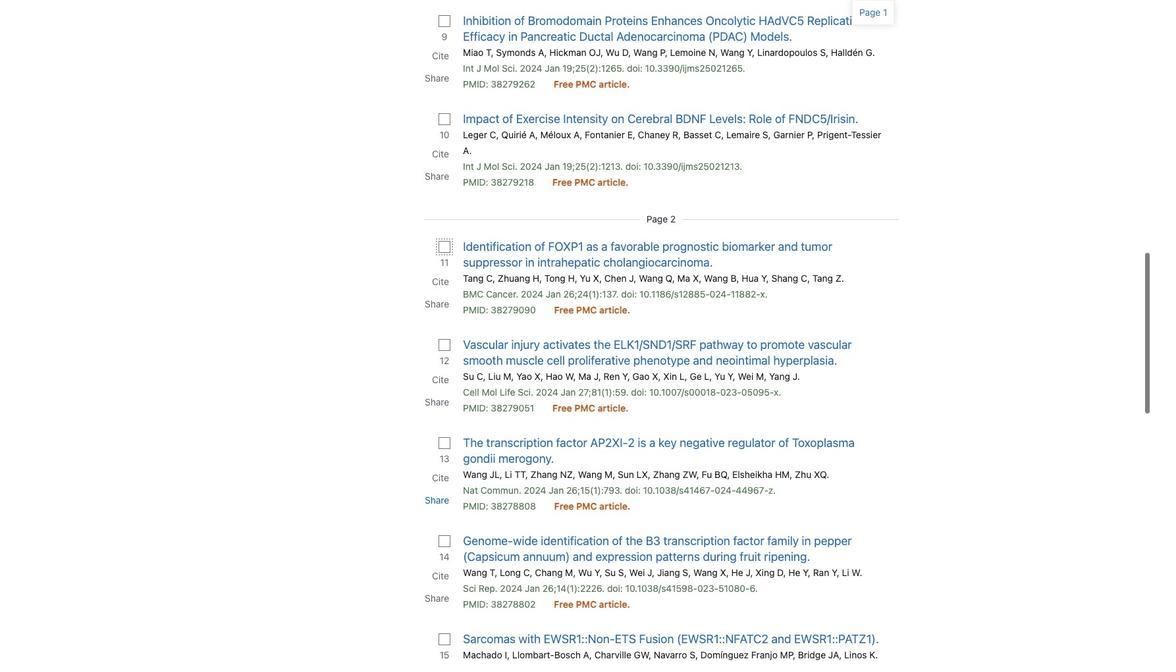 Task type: vqa. For each thing, say whether or not it's contained in the screenshot.
Nat Commun (2)
no



Task type: locate. For each thing, give the bounding box(es) containing it.
jan down nz,
[[549, 485, 564, 496]]

1 horizontal spatial l,
[[704, 371, 712, 382]]

1 int from the top
[[463, 63, 474, 74]]

j
[[477, 63, 482, 74], [477, 161, 482, 172]]

2024 inside the miao t, symonds a, hickman oj, wu d, wang p, lemoine n, wang y, linardopoulos s, halldén g. int j mol sci. 2024 jan 19;25(2):1265. doi: 10.3390/ijms25021265. pmid: 38279262
[[520, 63, 543, 74]]

pmc
[[576, 78, 597, 90], [575, 177, 595, 188], [576, 304, 597, 316], [575, 403, 595, 414], [576, 501, 597, 512], [576, 599, 597, 610]]

during
[[703, 550, 737, 564]]

3 cite button from the top
[[431, 271, 452, 293]]

y, left ran
[[803, 567, 811, 578]]

tang up bmc in the left top of the page
[[463, 273, 484, 284]]

1 horizontal spatial 2
[[671, 213, 676, 225]]

article. down '19;25(2):1265.'
[[599, 78, 630, 90]]

article. for merogony.
[[600, 501, 631, 512]]

1 vertical spatial a
[[649, 436, 656, 450]]

share button down 9
[[424, 67, 453, 90]]

basset
[[684, 129, 713, 140]]

1 vertical spatial li
[[842, 567, 850, 578]]

1 horizontal spatial 023-
[[721, 387, 742, 398]]

article. down 26;15(1):793.
[[600, 501, 631, 512]]

x. down the biomarker
[[761, 289, 768, 300]]

cite down the 11
[[432, 276, 449, 287]]

regulator
[[728, 436, 776, 450]]

0 horizontal spatial wu
[[578, 567, 592, 578]]

1 vertical spatial share button
[[424, 165, 453, 188]]

d, right the xing
[[777, 567, 786, 578]]

0 vertical spatial x.
[[761, 289, 768, 300]]

factor inside genome-wide identification of the b3 transcription factor family in pepper (capsicum annuum) and expression patterns during fruit ripening.
[[733, 534, 765, 548]]

wu up 26;14(1):2226.
[[578, 567, 592, 578]]

sci. up 38279262
[[502, 63, 518, 74]]

1 j from the top
[[477, 63, 482, 74]]

m, left sun
[[605, 469, 615, 480]]

factor up fruit
[[733, 534, 765, 548]]

0 vertical spatial the
[[594, 338, 611, 352]]

0 horizontal spatial zhang
[[531, 469, 558, 480]]

0 horizontal spatial p,
[[660, 47, 668, 58]]

2 vertical spatial in
[[802, 534, 811, 548]]

5 cite button from the top
[[431, 467, 452, 489]]

38279051
[[491, 403, 534, 414]]

0 horizontal spatial d,
[[622, 47, 631, 58]]

pmid: down bmc in the left top of the page
[[463, 304, 489, 316]]

1 zhang from the left
[[531, 469, 558, 480]]

j, left the jiang at the right of the page
[[648, 567, 655, 578]]

b,
[[731, 273, 740, 284]]

free pmc article. down 19;25(2):1213.
[[553, 177, 629, 188]]

jan inside wang t, long c, chang m, wu y, su s, wei j, jiang s, wang x, he j, xing d, he y, ran y, li w. sci rep. 2024 jan 26;14(1):2226. doi: 10.1038/s41598-023-51080-6. pmid: 38278802
[[525, 583, 540, 594]]

elk1/snd1/srf
[[614, 338, 697, 352]]

of inside the transcription factor ap2xi-2 is a key negative regulator of toxoplasma gondii merogony.
[[779, 436, 789, 450]]

1 horizontal spatial wei
[[738, 371, 754, 382]]

1 vertical spatial mol
[[484, 161, 500, 172]]

1 horizontal spatial su
[[605, 567, 616, 578]]

023-
[[721, 387, 742, 398], [698, 583, 719, 594]]

t, for (capsicum
[[490, 567, 498, 578]]

1 horizontal spatial in
[[526, 256, 535, 269]]

proliferative
[[568, 354, 631, 368]]

enhances
[[651, 14, 703, 28]]

3 share button from the top
[[424, 489, 453, 512]]

gondii
[[463, 452, 496, 466]]

wang t, long c, chang m, wu y, su s, wei j, jiang s, wang x, he j, xing d, he y, ran y, li w. sci rep. 2024 jan 26;14(1):2226. doi: 10.1038/s41598-023-51080-6. pmid: 38278802
[[463, 567, 863, 610]]

1 horizontal spatial ma
[[678, 273, 691, 284]]

shang
[[772, 273, 799, 284]]

pmid:
[[463, 78, 489, 90], [463, 177, 489, 188], [463, 304, 489, 316], [463, 403, 489, 414], [463, 501, 489, 512], [463, 599, 489, 610]]

0 vertical spatial factor
[[556, 436, 588, 450]]

ripening.
[[764, 550, 810, 564]]

0 vertical spatial a
[[602, 240, 608, 254]]

free down 26;14(1):2226.
[[554, 599, 574, 610]]

5 cite from the top
[[432, 472, 449, 484]]

1 share button from the top
[[424, 293, 453, 316]]

article. for adenocarcinoma
[[599, 78, 630, 90]]

2 share from the top
[[425, 171, 449, 182]]

10.1186/s12885-
[[640, 289, 710, 300]]

the up expression
[[626, 534, 643, 548]]

cite for vascular injury activates the elk1/snd1/srf pathway to promote vascular smooth muscle cell proliferative phenotype and neointimal hyperplasia.
[[432, 374, 449, 385]]

1 vertical spatial 024-
[[715, 485, 736, 496]]

1 l, from the left
[[680, 371, 688, 382]]

pmid: down miao at the top of page
[[463, 78, 489, 90]]

cite down 10
[[432, 148, 449, 159]]

4 cite from the top
[[432, 374, 449, 385]]

0 vertical spatial yu
[[580, 273, 591, 284]]

2024 down zhuang
[[521, 289, 543, 300]]

y, inside the miao t, symonds a, hickman oj, wu d, wang p, lemoine n, wang y, linardopoulos s, halldén g. int j mol sci. 2024 jan 19;25(2):1265. doi: 10.3390/ijms25021265. pmid: 38279262
[[747, 47, 755, 58]]

c, inside su c, liu m, yao x, hao w, ma j, ren y, gao x, xin l, ge l, yu y, wei m, yang j. cell mol life sci. 2024 jan 27;81(1):59. doi: 10.1007/s00018-023-05095-x. pmid: 38279051
[[477, 371, 486, 382]]

1 horizontal spatial yu
[[715, 371, 725, 382]]

to
[[747, 338, 758, 352]]

pmc for adenocarcinoma
[[576, 78, 597, 90]]

doi: down sun
[[625, 485, 641, 496]]

0 horizontal spatial 2
[[628, 436, 635, 450]]

mp,
[[780, 650, 796, 661]]

share button left nat
[[424, 489, 453, 512]]

1 cite button from the top
[[431, 45, 452, 67]]

mol down liu
[[482, 387, 497, 398]]

merogony.
[[499, 452, 554, 466]]

1 vertical spatial wu
[[578, 567, 592, 578]]

1 horizontal spatial tang
[[813, 273, 833, 284]]

x, right q,
[[693, 273, 702, 284]]

1 horizontal spatial a
[[649, 436, 656, 450]]

inhibition of bromodomain proteins enhances oncolytic hadvc5 replication and efficacy in pancreatic ductal adenocarcinoma (pdac) models.
[[463, 14, 889, 43]]

smooth
[[463, 354, 503, 368]]

article. up 'ets'
[[599, 599, 630, 610]]

m, inside wang t, long c, chang m, wu y, su s, wei j, jiang s, wang x, he j, xing d, he y, ran y, li w. sci rep. 2024 jan 26;14(1):2226. doi: 10.1038/s41598-023-51080-6. pmid: 38278802
[[565, 567, 576, 578]]

li right jl,
[[505, 469, 512, 480]]

h, left tong at the top left of page
[[533, 273, 542, 284]]

0 vertical spatial j
[[477, 63, 482, 74]]

2024 inside tang c, zhuang h, tong h, yu x, chen j, wang q, ma x, wang b, hua y, shang c, tang z. bmc cancer. 2024 jan 26;24(1):137. doi: 10.1186/s12885-024-11882-x. pmid: 38279090
[[521, 289, 543, 300]]

0 horizontal spatial x.
[[761, 289, 768, 300]]

and
[[869, 14, 889, 28], [778, 240, 798, 254], [693, 354, 713, 368], [573, 550, 593, 564], [772, 632, 791, 646]]

26;15(1):793.
[[567, 485, 623, 496]]

su
[[463, 371, 474, 382], [605, 567, 616, 578]]

1 horizontal spatial wu
[[606, 47, 620, 58]]

free pmc article.
[[554, 78, 630, 90], [553, 177, 629, 188], [554, 304, 631, 316], [553, 403, 629, 414], [554, 501, 631, 512], [554, 599, 630, 610]]

of left foxp1
[[535, 240, 545, 254]]

yu inside su c, liu m, yao x, hao w, ma j, ren y, gao x, xin l, ge l, yu y, wei m, yang j. cell mol life sci. 2024 jan 27;81(1):59. doi: 10.1007/s00018-023-05095-x. pmid: 38279051
[[715, 371, 725, 382]]

the inside vascular injury activates the elk1/snd1/srf pathway to promote vascular smooth muscle cell proliferative phenotype and neointimal hyperplasia.
[[594, 338, 611, 352]]

wide
[[513, 534, 538, 548]]

free for proliferative
[[553, 403, 572, 414]]

1 vertical spatial int
[[463, 161, 474, 172]]

pmid: down a.
[[463, 177, 489, 188]]

6 cite from the top
[[432, 570, 449, 582]]

1 horizontal spatial h,
[[568, 273, 578, 284]]

j down miao at the top of page
[[477, 63, 482, 74]]

1 horizontal spatial page
[[860, 7, 881, 18]]

0 horizontal spatial l,
[[680, 371, 688, 382]]

a inside the transcription factor ap2xi-2 is a key negative regulator of toxoplasma gondii merogony.
[[649, 436, 656, 450]]

1 horizontal spatial factor
[[733, 534, 765, 548]]

0 vertical spatial ma
[[678, 273, 691, 284]]

gw,
[[634, 650, 652, 661]]

pmid: inside tang c, zhuang h, tong h, yu x, chen j, wang q, ma x, wang b, hua y, shang c, tang z. bmc cancer. 2024 jan 26;24(1):137. doi: 10.1186/s12885-024-11882-x. pmid: 38279090
[[463, 304, 489, 316]]

s,
[[820, 47, 829, 58], [763, 129, 771, 140], [619, 567, 627, 578], [683, 567, 691, 578], [690, 650, 698, 661]]

t, inside the miao t, symonds a, hickman oj, wu d, wang p, lemoine n, wang y, linardopoulos s, halldén g. int j mol sci. 2024 jan 19;25(2):1265. doi: 10.3390/ijms25021265. pmid: 38279262
[[486, 47, 494, 58]]

wei down expression
[[629, 567, 645, 578]]

s, left halldén
[[820, 47, 829, 58]]

liu
[[488, 371, 501, 382]]

share down 10
[[425, 171, 449, 182]]

a, inside the miao t, symonds a, hickman oj, wu d, wang p, lemoine n, wang y, linardopoulos s, halldén g. int j mol sci. 2024 jan 19;25(2):1265. doi: 10.3390/ijms25021265. pmid: 38279262
[[538, 47, 547, 58]]

share for identification of foxp1 as a favorable prognostic biomarker and tumor suppressor in intrahepatic cholangiocarcinoma.
[[425, 298, 449, 310]]

int inside the miao t, symonds a, hickman oj, wu d, wang p, lemoine n, wang y, linardopoulos s, halldén g. int j mol sci. 2024 jan 19;25(2):1265. doi: 10.3390/ijms25021265. pmid: 38279262
[[463, 63, 474, 74]]

wang down (pdac)
[[721, 47, 745, 58]]

i,
[[505, 650, 510, 661]]

su down expression
[[605, 567, 616, 578]]

2 pmid: from the top
[[463, 177, 489, 188]]

jan inside wang jl, li tt, zhang nz, wang m, sun lx, zhang zw, fu bq, elsheikha hm, zhu xq. nat commun. 2024 jan 26;15(1):793. doi: 10.1038/s41467-024-44967-z. pmid: 38278808
[[549, 485, 564, 496]]

2 vertical spatial sci.
[[518, 387, 534, 398]]

2024 up 38279218
[[520, 161, 543, 172]]

(capsicum
[[463, 550, 520, 564]]

page left the 1
[[860, 7, 881, 18]]

article. down 26;24(1):137.
[[600, 304, 631, 316]]

m, inside wang jl, li tt, zhang nz, wang m, sun lx, zhang zw, fu bq, elsheikha hm, zhu xq. nat commun. 2024 jan 26;15(1):793. doi: 10.1038/s41467-024-44967-z. pmid: 38278808
[[605, 469, 615, 480]]

1 vertical spatial j
[[477, 161, 482, 172]]

pathway
[[700, 338, 744, 352]]

patterns
[[656, 550, 700, 564]]

1 vertical spatial wei
[[629, 567, 645, 578]]

t, inside wang t, long c, chang m, wu y, su s, wei j, jiang s, wang x, he j, xing d, he y, ran y, li w. sci rep. 2024 jan 26;14(1):2226. doi: 10.1038/s41598-023-51080-6. pmid: 38278802
[[490, 567, 498, 578]]

11
[[440, 257, 449, 268]]

2024
[[520, 63, 543, 74], [520, 161, 543, 172], [521, 289, 543, 300], [536, 387, 558, 398], [524, 485, 546, 496], [500, 583, 523, 594]]

1 horizontal spatial he
[[789, 567, 801, 578]]

024- inside wang jl, li tt, zhang nz, wang m, sun lx, zhang zw, fu bq, elsheikha hm, zhu xq. nat commun. 2024 jan 26;15(1):793. doi: 10.1038/s41467-024-44967-z. pmid: 38278808
[[715, 485, 736, 496]]

38278802
[[491, 599, 536, 610]]

a.
[[463, 145, 472, 156]]

free pmc article. for phenotype
[[553, 403, 629, 414]]

share for inhibition of bromodomain proteins enhances oncolytic hadvc5 replication and efficacy in pancreatic ductal adenocarcinoma (pdac) models.
[[425, 72, 449, 84]]

1 vertical spatial page
[[647, 213, 668, 225]]

sci.
[[502, 63, 518, 74], [502, 161, 518, 172], [518, 387, 534, 398]]

4 cite button from the top
[[431, 369, 452, 391]]

0 horizontal spatial ma
[[579, 371, 592, 382]]

yao
[[517, 371, 532, 382]]

0 vertical spatial page
[[860, 7, 881, 18]]

zhu
[[795, 469, 812, 480]]

j inside "leger c, quirié a, méloux a, fontanier e, chaney r, basset c, lemaire s, garnier p, prigent-tessier a. int j mol sci. 2024 jan 19;25(2):1213. doi: 10.3390/ijms25021213. pmid: 38279218"
[[477, 161, 482, 172]]

pmc for phenotype
[[575, 403, 595, 414]]

wei inside su c, liu m, yao x, hao w, ma j, ren y, gao x, xin l, ge l, yu y, wei m, yang j. cell mol life sci. 2024 jan 27;81(1):59. doi: 10.1007/s00018-023-05095-x. pmid: 38279051
[[738, 371, 754, 382]]

sci. inside su c, liu m, yao x, hao w, ma j, ren y, gao x, xin l, ge l, yu y, wei m, yang j. cell mol life sci. 2024 jan 27;81(1):59. doi: 10.1007/s00018-023-05095-x. pmid: 38279051
[[518, 387, 534, 398]]

doi: inside the miao t, symonds a, hickman oj, wu d, wang p, lemoine n, wang y, linardopoulos s, halldén g. int j mol sci. 2024 jan 19;25(2):1265. doi: 10.3390/ijms25021265. pmid: 38279262
[[627, 63, 643, 74]]

1 share button from the top
[[424, 67, 453, 90]]

c, right long
[[524, 567, 533, 578]]

pmc for cholangiocarcinoma.
[[576, 304, 597, 316]]

cite button for impact of exercise intensity on cerebral bdnf levels: role of fndc5/irisin.
[[431, 143, 452, 165]]

27;81(1):59.
[[579, 387, 629, 398]]

0 horizontal spatial h,
[[533, 273, 542, 284]]

0 vertical spatial li
[[505, 469, 512, 480]]

4 share from the top
[[425, 397, 449, 408]]

0 horizontal spatial wei
[[629, 567, 645, 578]]

free for intrahepatic
[[554, 304, 574, 316]]

zhang up 10.1038/s41467-
[[653, 469, 680, 480]]

c,
[[490, 129, 499, 140], [715, 129, 724, 140], [486, 273, 495, 284], [801, 273, 810, 284], [477, 371, 486, 382], [524, 567, 533, 578]]

free for annuum)
[[554, 599, 574, 610]]

1 horizontal spatial x.
[[774, 387, 782, 398]]

1 tang from the left
[[463, 273, 484, 284]]

0 vertical spatial in
[[509, 30, 518, 43]]

0 horizontal spatial he
[[732, 567, 744, 578]]

free pmc article. down 26;24(1):137.
[[554, 304, 631, 316]]

x, down the during
[[720, 567, 729, 578]]

y,
[[747, 47, 755, 58], [762, 273, 769, 284], [623, 371, 630, 382], [728, 371, 736, 382], [595, 567, 602, 578], [803, 567, 811, 578], [832, 567, 840, 578]]

0 horizontal spatial page
[[647, 213, 668, 225]]

024- down bq,
[[715, 485, 736, 496]]

transcription up patterns at the right bottom of page
[[664, 534, 730, 548]]

page up favorable
[[647, 213, 668, 225]]

linardopoulos
[[758, 47, 818, 58]]

0 vertical spatial share button
[[424, 67, 453, 90]]

2 share button from the top
[[424, 165, 453, 188]]

cite for genome-wide identification of the b3 transcription factor family in pepper (capsicum annuum) and expression patterns during fruit ripening.
[[432, 570, 449, 582]]

article. for phenotype
[[598, 403, 629, 414]]

2 l, from the left
[[704, 371, 712, 382]]

su inside su c, liu m, yao x, hao w, ma j, ren y, gao x, xin l, ge l, yu y, wei m, yang j. cell mol life sci. 2024 jan 27;81(1):59. doi: 10.1007/s00018-023-05095-x. pmid: 38279051
[[463, 371, 474, 382]]

5 share from the top
[[425, 495, 449, 506]]

38278808
[[491, 501, 536, 512]]

1 he from the left
[[732, 567, 744, 578]]

1 horizontal spatial p,
[[808, 129, 815, 140]]

1 vertical spatial d,
[[777, 567, 786, 578]]

023- inside su c, liu m, yao x, hao w, ma j, ren y, gao x, xin l, ge l, yu y, wei m, yang j. cell mol life sci. 2024 jan 27;81(1):59. doi: 10.1007/s00018-023-05095-x. pmid: 38279051
[[721, 387, 742, 398]]

c, right shang at right
[[801, 273, 810, 284]]

s, inside "leger c, quirié a, méloux a, fontanier e, chaney r, basset c, lemaire s, garnier p, prigent-tessier a. int j mol sci. 2024 jan 19;25(2):1213. doi: 10.3390/ijms25021213. pmid: 38279218"
[[763, 129, 771, 140]]

lemoine
[[670, 47, 706, 58]]

page inside button
[[860, 7, 881, 18]]

1 vertical spatial ma
[[579, 371, 592, 382]]

p,
[[660, 47, 668, 58], [808, 129, 815, 140]]

0 vertical spatial sci.
[[502, 63, 518, 74]]

and inside vascular injury activates the elk1/snd1/srf pathway to promote vascular smooth muscle cell proliferative phenotype and neointimal hyperplasia.
[[693, 354, 713, 368]]

and inside sarcomas with ewsr1::non-ets fusion (ewsr1::nfatc2 and ewsr1::patz1). machado i, llombart-bosch a, charville gw, navarro s, domínguez franjo mp, bridge ja, linos k.
[[772, 632, 791, 646]]

1 horizontal spatial the
[[626, 534, 643, 548]]

biomarker
[[722, 240, 775, 254]]

2024 inside "leger c, quirié a, méloux a, fontanier e, chaney r, basset c, lemaire s, garnier p, prigent-tessier a. int j mol sci. 2024 jan 19;25(2):1213. doi: 10.3390/ijms25021213. pmid: 38279218"
[[520, 161, 543, 172]]

intensity
[[563, 112, 608, 126]]

pmc down 27;81(1):59.
[[575, 403, 595, 414]]

ductal
[[579, 30, 614, 43]]

share button for genome-wide identification of the b3 transcription factor family in pepper (capsicum annuum) and expression patterns during fruit ripening.
[[424, 588, 453, 610]]

tang left z.
[[813, 273, 833, 284]]

1 vertical spatial 023-
[[698, 583, 719, 594]]

11882-
[[731, 289, 761, 300]]

identification
[[541, 534, 609, 548]]

pmid: down "cell"
[[463, 403, 489, 414]]

x.
[[761, 289, 768, 300], [774, 387, 782, 398]]

023- inside wang t, long c, chang m, wu y, su s, wei j, jiang s, wang x, he j, xing d, he y, ran y, li w. sci rep. 2024 jan 26;14(1):2226. doi: 10.1038/s41598-023-51080-6. pmid: 38278802
[[698, 583, 719, 594]]

s, right navarro
[[690, 650, 698, 661]]

0 horizontal spatial li
[[505, 469, 512, 480]]

jan inside "leger c, quirié a, méloux a, fontanier e, chaney r, basset c, lemaire s, garnier p, prigent-tessier a. int j mol sci. 2024 jan 19;25(2):1213. doi: 10.3390/ijms25021213. pmid: 38279218"
[[545, 161, 560, 172]]

1 share from the top
[[425, 72, 449, 84]]

5 pmid: from the top
[[463, 501, 489, 512]]

of up symonds
[[514, 14, 525, 28]]

0 vertical spatial su
[[463, 371, 474, 382]]

2 he from the left
[[789, 567, 801, 578]]

2 j from the top
[[477, 161, 482, 172]]

0 horizontal spatial tang
[[463, 273, 484, 284]]

zw,
[[683, 469, 699, 480]]

023- for neointimal
[[721, 387, 742, 398]]

free down 19;25(2):1213.
[[553, 177, 572, 188]]

hua
[[742, 273, 759, 284]]

0 vertical spatial t,
[[486, 47, 494, 58]]

2 horizontal spatial in
[[802, 534, 811, 548]]

1 horizontal spatial li
[[842, 567, 850, 578]]

cite button down 10
[[431, 143, 452, 165]]

2 cite button from the top
[[431, 143, 452, 165]]

p, inside "leger c, quirié a, méloux a, fontanier e, chaney r, basset c, lemaire s, garnier p, prigent-tessier a. int j mol sci. 2024 jan 19;25(2):1213. doi: 10.3390/ijms25021213. pmid: 38279218"
[[808, 129, 815, 140]]

1 vertical spatial factor
[[733, 534, 765, 548]]

0 horizontal spatial 023-
[[698, 583, 719, 594]]

4 pmid: from the top
[[463, 403, 489, 414]]

models.
[[751, 30, 793, 43]]

family
[[768, 534, 799, 548]]

2 up the prognostic at top
[[671, 213, 676, 225]]

0 vertical spatial transcription
[[487, 436, 553, 450]]

garnier
[[774, 129, 805, 140]]

2 int from the top
[[463, 161, 474, 172]]

yang
[[769, 371, 790, 382]]

cite for impact of exercise intensity on cerebral bdnf levels: role of fndc5/irisin.
[[432, 148, 449, 159]]

free pmc article. for and
[[554, 599, 630, 610]]

su up "cell"
[[463, 371, 474, 382]]

and inside identification of foxp1 as a favorable prognostic biomarker and tumor suppressor in intrahepatic cholangiocarcinoma.
[[778, 240, 798, 254]]

0 vertical spatial 2
[[671, 213, 676, 225]]

c, inside wang t, long c, chang m, wu y, su s, wei j, jiang s, wang x, he j, xing d, he y, ran y, li w. sci rep. 2024 jan 26;14(1):2226. doi: 10.1038/s41598-023-51080-6. pmid: 38278802
[[524, 567, 533, 578]]

cite down 13
[[432, 472, 449, 484]]

page 1 button
[[852, 0, 895, 25]]

h,
[[533, 273, 542, 284], [568, 273, 578, 284]]

x. inside tang c, zhuang h, tong h, yu x, chen j, wang q, ma x, wang b, hua y, shang c, tang z. bmc cancer. 2024 jan 26;24(1):137. doi: 10.1186/s12885-024-11882-x. pmid: 38279090
[[761, 289, 768, 300]]

jan inside su c, liu m, yao x, hao w, ma j, ren y, gao x, xin l, ge l, yu y, wei m, yang j. cell mol life sci. 2024 jan 27;81(1):59. doi: 10.1007/s00018-023-05095-x. pmid: 38279051
[[561, 387, 576, 398]]

s, inside sarcomas with ewsr1::non-ets fusion (ewsr1::nfatc2 and ewsr1::patz1). machado i, llombart-bosch a, charville gw, navarro s, domínguez franjo mp, bridge ja, linos k.
[[690, 650, 698, 661]]

xing
[[756, 567, 775, 578]]

s, right the jiang at the right of the page
[[683, 567, 691, 578]]

and inside genome-wide identification of the b3 transcription factor family in pepper (capsicum annuum) and expression patterns during fruit ripening.
[[573, 550, 593, 564]]

in up zhuang
[[526, 256, 535, 269]]

1 pmid: from the top
[[463, 78, 489, 90]]

0 vertical spatial d,
[[622, 47, 631, 58]]

pmid: inside the miao t, symonds a, hickman oj, wu d, wang p, lemoine n, wang y, linardopoulos s, halldén g. int j mol sci. 2024 jan 19;25(2):1265. doi: 10.3390/ijms25021265. pmid: 38279262
[[463, 78, 489, 90]]

cell
[[547, 354, 565, 368]]

cell
[[463, 387, 479, 398]]

doi: inside wang jl, li tt, zhang nz, wang m, sun lx, zhang zw, fu bq, elsheikha hm, zhu xq. nat commun. 2024 jan 26;15(1):793. doi: 10.1038/s41467-024-44967-z. pmid: 38278808
[[625, 485, 641, 496]]

mol inside the miao t, symonds a, hickman oj, wu d, wang p, lemoine n, wang y, linardopoulos s, halldén g. int j mol sci. 2024 jan 19;25(2):1265. doi: 10.3390/ijms25021265. pmid: 38279262
[[484, 63, 500, 74]]

wu inside the miao t, symonds a, hickman oj, wu d, wang p, lemoine n, wang y, linardopoulos s, halldén g. int j mol sci. 2024 jan 19;25(2):1265. doi: 10.3390/ijms25021265. pmid: 38279262
[[606, 47, 620, 58]]

in up symonds
[[509, 30, 518, 43]]

he down ripening.
[[789, 567, 801, 578]]

r,
[[673, 129, 681, 140]]

1 horizontal spatial d,
[[777, 567, 786, 578]]

share button left sci
[[424, 588, 453, 610]]

y, down models.
[[747, 47, 755, 58]]

1 vertical spatial yu
[[715, 371, 725, 382]]

factor up nz,
[[556, 436, 588, 450]]

0 horizontal spatial su
[[463, 371, 474, 382]]

0 vertical spatial wei
[[738, 371, 754, 382]]

2 share button from the top
[[424, 391, 453, 414]]

m, up 26;14(1):2226.
[[565, 567, 576, 578]]

c, down suppressor
[[486, 273, 495, 284]]

factor inside the transcription factor ap2xi-2 is a key negative regulator of toxoplasma gondii merogony.
[[556, 436, 588, 450]]

a right as
[[602, 240, 608, 254]]

3 cite from the top
[[432, 276, 449, 287]]

d,
[[622, 47, 631, 58], [777, 567, 786, 578]]

tumor
[[801, 240, 833, 254]]

y, inside tang c, zhuang h, tong h, yu x, chen j, wang q, ma x, wang b, hua y, shang c, tang z. bmc cancer. 2024 jan 26;24(1):137. doi: 10.1186/s12885-024-11882-x. pmid: 38279090
[[762, 273, 769, 284]]

0 horizontal spatial transcription
[[487, 436, 553, 450]]

wu inside wang t, long c, chang m, wu y, su s, wei j, jiang s, wang x, he j, xing d, he y, ran y, li w. sci rep. 2024 jan 26;14(1):2226. doi: 10.1038/s41598-023-51080-6. pmid: 38278802
[[578, 567, 592, 578]]

page for page 2
[[647, 213, 668, 225]]

0 horizontal spatial yu
[[580, 273, 591, 284]]

0 vertical spatial 024-
[[710, 289, 731, 300]]

wei inside wang t, long c, chang m, wu y, su s, wei j, jiang s, wang x, he j, xing d, he y, ran y, li w. sci rep. 2024 jan 26;14(1):2226. doi: 10.1038/s41598-023-51080-6. pmid: 38278802
[[629, 567, 645, 578]]

zhang right tt,
[[531, 469, 558, 480]]

mol up 38279218
[[484, 161, 500, 172]]

transcription inside genome-wide identification of the b3 transcription factor family in pepper (capsicum annuum) and expression patterns during fruit ripening.
[[664, 534, 730, 548]]

0 vertical spatial int
[[463, 63, 474, 74]]

0 horizontal spatial factor
[[556, 436, 588, 450]]

x. inside su c, liu m, yao x, hao w, ma j, ren y, gao x, xin l, ge l, yu y, wei m, yang j. cell mol life sci. 2024 jan 27;81(1):59. doi: 10.1007/s00018-023-05095-x. pmid: 38279051
[[774, 387, 782, 398]]

free down hickman
[[554, 78, 574, 90]]

as
[[587, 240, 599, 254]]

1 horizontal spatial transcription
[[664, 534, 730, 548]]

the inside genome-wide identification of the b3 transcription factor family in pepper (capsicum annuum) and expression patterns during fruit ripening.
[[626, 534, 643, 548]]

free for ductal
[[554, 78, 574, 90]]

yu up 26;24(1):137.
[[580, 273, 591, 284]]

of inside genome-wide identification of the b3 transcription factor family in pepper (capsicum annuum) and expression patterns during fruit ripening.
[[612, 534, 623, 548]]

jan down chang
[[525, 583, 540, 594]]

6 pmid: from the top
[[463, 599, 489, 610]]

x, inside wang t, long c, chang m, wu y, su s, wei j, jiang s, wang x, he j, xing d, he y, ran y, li w. sci rep. 2024 jan 26;14(1):2226. doi: 10.1038/s41598-023-51080-6. pmid: 38278802
[[720, 567, 729, 578]]

free pmc article. down 26;15(1):793.
[[554, 501, 631, 512]]

li
[[505, 469, 512, 480], [842, 567, 850, 578]]

3 pmid: from the top
[[463, 304, 489, 316]]

0 vertical spatial p,
[[660, 47, 668, 58]]

share for genome-wide identification of the b3 transcription factor family in pepper (capsicum annuum) and expression patterns during fruit ripening.
[[425, 593, 449, 604]]

a, down intensity
[[574, 129, 583, 140]]

wu right oj,
[[606, 47, 620, 58]]

1 vertical spatial t,
[[490, 567, 498, 578]]

1 vertical spatial sci.
[[502, 161, 518, 172]]

free down nz,
[[554, 501, 574, 512]]

pmc down 26;15(1):793.
[[576, 501, 597, 512]]

023- for patterns
[[698, 583, 719, 594]]

he
[[732, 567, 744, 578], [789, 567, 801, 578]]

genome-
[[463, 534, 513, 548]]

2 cite from the top
[[432, 148, 449, 159]]

jan inside the miao t, symonds a, hickman oj, wu d, wang p, lemoine n, wang y, linardopoulos s, halldén g. int j mol sci. 2024 jan 19;25(2):1265. doi: 10.3390/ijms25021265. pmid: 38279262
[[545, 63, 560, 74]]

1 vertical spatial x.
[[774, 387, 782, 398]]

x. down yang
[[774, 387, 782, 398]]

fndc5/irisin.
[[789, 112, 859, 126]]

1 vertical spatial 2
[[628, 436, 635, 450]]

li inside wang jl, li tt, zhang nz, wang m, sun lx, zhang zw, fu bq, elsheikha hm, zhu xq. nat commun. 2024 jan 26;15(1):793. doi: 10.1038/s41467-024-44967-z. pmid: 38278808
[[505, 469, 512, 480]]

10
[[440, 129, 450, 140]]

1 horizontal spatial zhang
[[653, 469, 680, 480]]

4 share button from the top
[[424, 588, 453, 610]]

1 vertical spatial transcription
[[664, 534, 730, 548]]

6 share from the top
[[425, 593, 449, 604]]

0 horizontal spatial a
[[602, 240, 608, 254]]

bromodomain
[[528, 14, 602, 28]]

1 vertical spatial su
[[605, 567, 616, 578]]

a right 'is'
[[649, 436, 656, 450]]

1 vertical spatial the
[[626, 534, 643, 548]]

share left nat
[[425, 495, 449, 506]]

6 cite button from the top
[[431, 565, 452, 588]]

wu for and
[[578, 567, 592, 578]]

1 cite from the top
[[432, 50, 449, 61]]

y, right hua
[[762, 273, 769, 284]]

pmc for merogony.
[[576, 501, 597, 512]]

doi: down expression
[[607, 583, 623, 594]]

3 share from the top
[[425, 298, 449, 310]]

0 horizontal spatial the
[[594, 338, 611, 352]]

cite button down 9
[[431, 45, 452, 67]]

024- inside tang c, zhuang h, tong h, yu x, chen j, wang q, ma x, wang b, hua y, shang c, tang z. bmc cancer. 2024 jan 26;24(1):137. doi: 10.1186/s12885-024-11882-x. pmid: 38279090
[[710, 289, 731, 300]]

0 vertical spatial mol
[[484, 63, 500, 74]]

int down miao at the top of page
[[463, 63, 474, 74]]

free down hao
[[553, 403, 572, 414]]

0 horizontal spatial in
[[509, 30, 518, 43]]

0 vertical spatial wu
[[606, 47, 620, 58]]

wang
[[634, 47, 658, 58], [721, 47, 745, 58], [639, 273, 663, 284], [704, 273, 728, 284], [463, 469, 487, 480], [578, 469, 602, 480], [463, 567, 487, 578], [694, 567, 718, 578]]

leger
[[463, 129, 487, 140]]

share left sci
[[425, 593, 449, 604]]

x,
[[593, 273, 602, 284], [693, 273, 702, 284], [535, 371, 543, 382], [652, 371, 661, 382], [720, 567, 729, 578]]

2024 inside wang t, long c, chang m, wu y, su s, wei j, jiang s, wang x, he j, xing d, he y, ran y, li w. sci rep. 2024 jan 26;14(1):2226. doi: 10.1038/s41598-023-51080-6. pmid: 38278802
[[500, 583, 523, 594]]

2024 down tt,
[[524, 485, 546, 496]]

and inside inhibition of bromodomain proteins enhances oncolytic hadvc5 replication and efficacy in pancreatic ductal adenocarcinoma (pdac) models.
[[869, 14, 889, 28]]

2024 down long
[[500, 583, 523, 594]]

1 vertical spatial in
[[526, 256, 535, 269]]

in inside inhibition of bromodomain proteins enhances oncolytic hadvc5 replication and efficacy in pancreatic ductal adenocarcinoma (pdac) models.
[[509, 30, 518, 43]]

2 vertical spatial mol
[[482, 387, 497, 398]]

a
[[602, 240, 608, 254], [649, 436, 656, 450]]

0 vertical spatial 023-
[[721, 387, 742, 398]]

1 vertical spatial p,
[[808, 129, 815, 140]]

pmid: inside wang t, long c, chang m, wu y, su s, wei j, jiang s, wang x, he j, xing d, he y, ran y, li w. sci rep. 2024 jan 26;14(1):2226. doi: 10.1038/s41598-023-51080-6. pmid: 38278802
[[463, 599, 489, 610]]

charville
[[595, 650, 632, 661]]

in
[[509, 30, 518, 43], [526, 256, 535, 269], [802, 534, 811, 548]]

free pmc article. for cholangiocarcinoma.
[[554, 304, 631, 316]]

pmid: down sci
[[463, 599, 489, 610]]

doi: inside tang c, zhuang h, tong h, yu x, chen j, wang q, ma x, wang b, hua y, shang c, tang z. bmc cancer. 2024 jan 26;24(1):137. doi: 10.1186/s12885-024-11882-x. pmid: 38279090
[[622, 289, 637, 300]]



Task type: describe. For each thing, give the bounding box(es) containing it.
hm,
[[775, 469, 793, 480]]

j, left the xing
[[746, 567, 753, 578]]

article. for cholangiocarcinoma.
[[600, 304, 631, 316]]

13
[[440, 453, 450, 464]]

of up garnier
[[775, 112, 786, 126]]

hadvc5
[[759, 14, 804, 28]]

38279090
[[491, 304, 536, 316]]

share button for inhibition of bromodomain proteins enhances oncolytic hadvc5 replication and efficacy in pancreatic ductal adenocarcinoma (pdac) models.
[[424, 67, 453, 90]]

14
[[440, 551, 450, 563]]

cite button for genome-wide identification of the b3 transcription factor family in pepper (capsicum annuum) and expression patterns during fruit ripening.
[[431, 565, 452, 588]]

mol inside su c, liu m, yao x, hao w, ma j, ren y, gao x, xin l, ge l, yu y, wei m, yang j. cell mol life sci. 2024 jan 27;81(1):59. doi: 10.1007/s00018-023-05095-x. pmid: 38279051
[[482, 387, 497, 398]]

linos
[[845, 650, 867, 661]]

of up quirié
[[503, 112, 513, 126]]

share for the transcription factor ap2xi-2 is a key negative regulator of toxoplasma gondii merogony.
[[425, 495, 449, 506]]

of inside identification of foxp1 as a favorable prognostic biomarker and tumor suppressor in intrahepatic cholangiocarcinoma.
[[535, 240, 545, 254]]

wang down 'cholangiocarcinoma.'
[[639, 273, 663, 284]]

the transcription factor ap2xi-2 is a key negative regulator of toxoplasma gondii merogony. link
[[463, 435, 890, 467]]

foxp1
[[548, 240, 584, 254]]

cite for identification of foxp1 as a favorable prognostic biomarker and tumor suppressor in intrahepatic cholangiocarcinoma.
[[432, 276, 449, 287]]

pmid: inside su c, liu m, yao x, hao w, ma j, ren y, gao x, xin l, ge l, yu y, wei m, yang j. cell mol life sci. 2024 jan 27;81(1):59. doi: 10.1007/s00018-023-05095-x. pmid: 38279051
[[463, 403, 489, 414]]

6.
[[750, 583, 758, 594]]

sci. inside the miao t, symonds a, hickman oj, wu d, wang p, lemoine n, wang y, linardopoulos s, halldén g. int j mol sci. 2024 jan 19;25(2):1265. doi: 10.3390/ijms25021265. pmid: 38279262
[[502, 63, 518, 74]]

wang up 26;15(1):793.
[[578, 469, 602, 480]]

w,
[[566, 371, 576, 382]]

x, up 26;24(1):137.
[[593, 273, 602, 284]]

cite button for identification of foxp1 as a favorable prognostic biomarker and tumor suppressor in intrahepatic cholangiocarcinoma.
[[431, 271, 452, 293]]

doi: inside "leger c, quirié a, méloux a, fontanier e, chaney r, basset c, lemaire s, garnier p, prigent-tessier a. int j mol sci. 2024 jan 19;25(2):1213. doi: 10.3390/ijms25021213. pmid: 38279218"
[[626, 161, 641, 172]]

1 h, from the left
[[533, 273, 542, 284]]

wang jl, li tt, zhang nz, wang m, sun lx, zhang zw, fu bq, elsheikha hm, zhu xq. nat commun. 2024 jan 26;15(1):793. doi: 10.1038/s41467-024-44967-z. pmid: 38278808
[[463, 469, 829, 512]]

y, right ran
[[832, 567, 840, 578]]

sci. inside "leger c, quirié a, méloux a, fontanier e, chaney r, basset c, lemaire s, garnier p, prigent-tessier a. int j mol sci. 2024 jan 19;25(2):1213. doi: 10.3390/ijms25021213. pmid: 38279218"
[[502, 161, 518, 172]]

proteins
[[605, 14, 648, 28]]

with
[[519, 632, 541, 646]]

ma inside su c, liu m, yao x, hao w, ma j, ren y, gao x, xin l, ge l, yu y, wei m, yang j. cell mol life sci. 2024 jan 27;81(1):59. doi: 10.1007/s00018-023-05095-x. pmid: 38279051
[[579, 371, 592, 382]]

10.3390/ijms25021265.
[[645, 63, 745, 74]]

llombart-
[[512, 650, 555, 661]]

a, down the exercise at the left of the page
[[529, 129, 538, 140]]

intrahepatic
[[538, 256, 601, 269]]

wang up sci
[[463, 567, 487, 578]]

expression
[[596, 550, 653, 564]]

2 h, from the left
[[568, 273, 578, 284]]

p, inside the miao t, symonds a, hickman oj, wu d, wang p, lemoine n, wang y, linardopoulos s, halldén g. int j mol sci. 2024 jan 19;25(2):1265. doi: 10.3390/ijms25021265. pmid: 38279262
[[660, 47, 668, 58]]

mol inside "leger c, quirié a, méloux a, fontanier e, chaney r, basset c, lemaire s, garnier p, prigent-tessier a. int j mol sci. 2024 jan 19;25(2):1213. doi: 10.3390/ijms25021213. pmid: 38279218"
[[484, 161, 500, 172]]

ewsr1::non-
[[544, 632, 615, 646]]

vascular
[[808, 338, 852, 352]]

share button for impact of exercise intensity on cerebral bdnf levels: role of fndc5/irisin.
[[424, 165, 453, 188]]

y, right ren
[[623, 371, 630, 382]]

cholangiocarcinoma.
[[604, 256, 713, 269]]

y, up 26;14(1):2226.
[[595, 567, 602, 578]]

pmid: inside "leger c, quirié a, méloux a, fontanier e, chaney r, basset c, lemaire s, garnier p, prigent-tessier a. int j mol sci. 2024 jan 19;25(2):1213. doi: 10.3390/ijms25021213. pmid: 38279218"
[[463, 177, 489, 188]]

franjo
[[751, 650, 778, 661]]

gao
[[633, 371, 650, 382]]

machado
[[463, 650, 502, 661]]

vascular injury activates the elk1/snd1/srf pathway to promote vascular smooth muscle cell proliferative phenotype and neointimal hyperplasia.
[[463, 338, 852, 368]]

hickman
[[550, 47, 587, 58]]

su inside wang t, long c, chang m, wu y, su s, wei j, jiang s, wang x, he j, xing d, he y, ran y, li w. sci rep. 2024 jan 26;14(1):2226. doi: 10.1038/s41598-023-51080-6. pmid: 38278802
[[605, 567, 616, 578]]

life
[[500, 387, 515, 398]]

share button for identification of foxp1 as a favorable prognostic biomarker and tumor suppressor in intrahepatic cholangiocarcinoma.
[[424, 293, 453, 316]]

2 tang from the left
[[813, 273, 833, 284]]

wang down the during
[[694, 567, 718, 578]]

ja,
[[829, 650, 842, 661]]

transcription inside the transcription factor ap2xi-2 is a key negative regulator of toxoplasma gondii merogony.
[[487, 436, 553, 450]]

in inside genome-wide identification of the b3 transcription factor family in pepper (capsicum annuum) and expression patterns during fruit ripening.
[[802, 534, 811, 548]]

identification
[[463, 240, 532, 254]]

fontanier
[[585, 129, 625, 140]]

efficacy
[[463, 30, 506, 43]]

negative
[[680, 436, 725, 450]]

2024 inside su c, liu m, yao x, hao w, ma j, ren y, gao x, xin l, ge l, yu y, wei m, yang j. cell mol life sci. 2024 jan 27;81(1):59. doi: 10.1007/s00018-023-05095-x. pmid: 38279051
[[536, 387, 558, 398]]

share button for the transcription factor ap2xi-2 is a key negative regulator of toxoplasma gondii merogony.
[[424, 489, 453, 512]]

y, down neointimal
[[728, 371, 736, 382]]

annuum)
[[523, 550, 570, 564]]

sun
[[618, 469, 634, 480]]

ran
[[813, 567, 830, 578]]

cite for inhibition of bromodomain proteins enhances oncolytic hadvc5 replication and efficacy in pancreatic ductal adenocarcinoma (pdac) models.
[[432, 50, 449, 61]]

toxoplasma
[[792, 436, 855, 450]]

free pmc article. for merogony.
[[554, 501, 631, 512]]

share for vascular injury activates the elk1/snd1/srf pathway to promote vascular smooth muscle cell proliferative phenotype and neointimal hyperplasia.
[[425, 397, 449, 408]]

a inside identification of foxp1 as a favorable prognostic biomarker and tumor suppressor in intrahepatic cholangiocarcinoma.
[[602, 240, 608, 254]]

free for gondii
[[554, 501, 574, 512]]

cancer.
[[486, 289, 519, 300]]

neointimal
[[716, 354, 771, 368]]

j, inside tang c, zhuang h, tong h, yu x, chen j, wang q, ma x, wang b, hua y, shang c, tang z. bmc cancer. 2024 jan 26;24(1):137. doi: 10.1186/s12885-024-11882-x. pmid: 38279090
[[629, 273, 637, 284]]

cite for the transcription factor ap2xi-2 is a key negative regulator of toxoplasma gondii merogony.
[[432, 472, 449, 484]]

article. for and
[[599, 599, 630, 610]]

tessier
[[851, 129, 882, 140]]

51080-
[[719, 583, 750, 594]]

promote
[[761, 338, 805, 352]]

s, inside the miao t, symonds a, hickman oj, wu d, wang p, lemoine n, wang y, linardopoulos s, halldén g. int j mol sci. 2024 jan 19;25(2):1265. doi: 10.3390/ijms25021265. pmid: 38279262
[[820, 47, 829, 58]]

genome-wide identification of the b3 transcription factor family in pepper (capsicum annuum) and expression patterns during fruit ripening.
[[463, 534, 852, 564]]

05095-
[[742, 387, 774, 398]]

favorable
[[611, 240, 660, 254]]

a, inside sarcomas with ewsr1::non-ets fusion (ewsr1::nfatc2 and ewsr1::patz1). machado i, llombart-bosch a, charville gw, navarro s, domínguez franjo mp, bridge ja, linos k.
[[583, 650, 592, 661]]

e,
[[628, 129, 636, 140]]

pmid: inside wang jl, li tt, zhang nz, wang m, sun lx, zhang zw, fu bq, elsheikha hm, zhu xq. nat commun. 2024 jan 26;15(1):793. doi: 10.1038/s41467-024-44967-z. pmid: 38278808
[[463, 501, 489, 512]]

chen
[[605, 273, 627, 284]]

share button for vascular injury activates the elk1/snd1/srf pathway to promote vascular smooth muscle cell proliferative phenotype and neointimal hyperplasia.
[[424, 391, 453, 414]]

m, up 05095-
[[756, 371, 767, 382]]

9
[[442, 31, 448, 42]]

d, inside wang t, long c, chang m, wu y, su s, wei j, jiang s, wang x, he j, xing d, he y, ran y, li w. sci rep. 2024 jan 26;14(1):2226. doi: 10.1038/s41598-023-51080-6. pmid: 38278802
[[777, 567, 786, 578]]

jiang
[[657, 567, 680, 578]]

2 zhang from the left
[[653, 469, 680, 480]]

the transcription factor ap2xi-2 is a key negative regulator of toxoplasma gondii merogony.
[[463, 436, 855, 466]]

2024 inside wang jl, li tt, zhang nz, wang m, sun lx, zhang zw, fu bq, elsheikha hm, zhu xq. nat commun. 2024 jan 26;15(1):793. doi: 10.1038/s41467-024-44967-z. pmid: 38278808
[[524, 485, 546, 496]]

pmc for and
[[576, 599, 597, 610]]

chaney
[[638, 129, 670, 140]]

adenocarcinoma
[[617, 30, 706, 43]]

doi: inside su c, liu m, yao x, hao w, ma j, ren y, gao x, xin l, ge l, yu y, wei m, yang j. cell mol life sci. 2024 jan 27;81(1):59. doi: 10.1007/s00018-023-05095-x. pmid: 38279051
[[631, 387, 647, 398]]

ets
[[615, 632, 636, 646]]

cite button for inhibition of bromodomain proteins enhances oncolytic hadvc5 replication and efficacy in pancreatic ductal adenocarcinoma (pdac) models.
[[431, 45, 452, 67]]

key
[[659, 436, 677, 450]]

bosch
[[555, 650, 581, 661]]

j inside the miao t, symonds a, hickman oj, wu d, wang p, lemoine n, wang y, linardopoulos s, halldén g. int j mol sci. 2024 jan 19;25(2):1265. doi: 10.3390/ijms25021265. pmid: 38279262
[[477, 63, 482, 74]]

prognostic
[[663, 240, 719, 254]]

x, right yao
[[535, 371, 543, 382]]

bridge
[[798, 650, 826, 661]]

int inside "leger c, quirié a, méloux a, fontanier e, chaney r, basset c, lemaire s, garnier p, prigent-tessier a. int j mol sci. 2024 jan 19;25(2):1213. doi: 10.3390/ijms25021213. pmid: 38279218"
[[463, 161, 474, 172]]

cerebral
[[628, 112, 673, 126]]

in inside identification of foxp1 as a favorable prognostic biomarker and tumor suppressor in intrahepatic cholangiocarcinoma.
[[526, 256, 535, 269]]

j, inside su c, liu m, yao x, hao w, ma j, ren y, gao x, xin l, ge l, yu y, wei m, yang j. cell mol life sci. 2024 jan 27;81(1):59. doi: 10.1007/s00018-023-05095-x. pmid: 38279051
[[594, 371, 601, 382]]

commun.
[[481, 485, 522, 496]]

bmc
[[463, 289, 484, 300]]

ap2xi-
[[591, 436, 628, 450]]

levels:
[[710, 112, 746, 126]]

sci
[[463, 583, 476, 594]]

wu for adenocarcinoma
[[606, 47, 620, 58]]

(ewsr1::nfatc2
[[677, 632, 769, 646]]

bq,
[[715, 469, 730, 480]]

jan inside tang c, zhuang h, tong h, yu x, chen j, wang q, ma x, wang b, hua y, shang c, tang z. bmc cancer. 2024 jan 26;24(1):137. doi: 10.1186/s12885-024-11882-x. pmid: 38279090
[[546, 289, 561, 300]]

identification of foxp1 as a favorable prognostic biomarker and tumor suppressor in intrahepatic cholangiocarcinoma. link
[[463, 239, 890, 271]]

x, left xin
[[652, 371, 661, 382]]

c, down levels:
[[715, 129, 724, 140]]

wang down adenocarcinoma
[[634, 47, 658, 58]]

15
[[440, 650, 450, 661]]

ewsr1::patz1).
[[794, 632, 879, 646]]

2 inside the transcription factor ap2xi-2 is a key negative regulator of toxoplasma gondii merogony.
[[628, 436, 635, 450]]

symonds
[[496, 47, 536, 58]]

s, down expression
[[619, 567, 627, 578]]

t, for pancreatic
[[486, 47, 494, 58]]

hao
[[546, 371, 563, 382]]

cite button for the transcription factor ap2xi-2 is a key negative regulator of toxoplasma gondii merogony.
[[431, 467, 452, 489]]

yu inside tang c, zhuang h, tong h, yu x, chen j, wang q, ma x, wang b, hua y, shang c, tang z. bmc cancer. 2024 jan 26;24(1):137. doi: 10.1186/s12885-024-11882-x. pmid: 38279090
[[580, 273, 591, 284]]

of inside inhibition of bromodomain proteins enhances oncolytic hadvc5 replication and efficacy in pancreatic ductal adenocarcinoma (pdac) models.
[[514, 14, 525, 28]]

z.
[[836, 273, 845, 284]]

chang
[[535, 567, 563, 578]]

ma inside tang c, zhuang h, tong h, yu x, chen j, wang q, ma x, wang b, hua y, shang c, tang z. bmc cancer. 2024 jan 26;24(1):137. doi: 10.1186/s12885-024-11882-x. pmid: 38279090
[[678, 273, 691, 284]]

rep.
[[479, 583, 498, 594]]

d, inside the miao t, symonds a, hickman oj, wu d, wang p, lemoine n, wang y, linardopoulos s, halldén g. int j mol sci. 2024 jan 19;25(2):1265. doi: 10.3390/ijms25021265. pmid: 38279262
[[622, 47, 631, 58]]

suppressor
[[463, 256, 523, 269]]

m, right liu
[[504, 371, 514, 382]]

n,
[[709, 47, 718, 58]]

article. down 19;25(2):1213.
[[598, 177, 629, 188]]

share for impact of exercise intensity on cerebral bdnf levels: role of fndc5/irisin.
[[425, 171, 449, 182]]

pmc down 19;25(2):1213.
[[575, 177, 595, 188]]

identification of foxp1 as a favorable prognostic biomarker and tumor suppressor in intrahepatic cholangiocarcinoma.
[[463, 240, 833, 269]]

page for page 1
[[860, 7, 881, 18]]

c, right leger
[[490, 129, 499, 140]]

wang left b, at right top
[[704, 273, 728, 284]]

the
[[463, 436, 484, 450]]

fruit
[[740, 550, 761, 564]]

fusion
[[639, 632, 674, 646]]

li inside wang t, long c, chang m, wu y, su s, wei j, jiang s, wang x, he j, xing d, he y, ran y, li w. sci rep. 2024 jan 26;14(1):2226. doi: 10.1038/s41598-023-51080-6. pmid: 38278802
[[842, 567, 850, 578]]

page 2
[[647, 213, 676, 225]]

doi: inside wang t, long c, chang m, wu y, su s, wei j, jiang s, wang x, he j, xing d, he y, ran y, li w. sci rep. 2024 jan 26;14(1):2226. doi: 10.1038/s41598-023-51080-6. pmid: 38278802
[[607, 583, 623, 594]]

free pmc article. for adenocarcinoma
[[554, 78, 630, 90]]

wang down gondii
[[463, 469, 487, 480]]

tang c, zhuang h, tong h, yu x, chen j, wang q, ma x, wang b, hua y, shang c, tang z. bmc cancer. 2024 jan 26;24(1):137. doi: 10.1186/s12885-024-11882-x. pmid: 38279090
[[463, 273, 845, 316]]

cite button for vascular injury activates the elk1/snd1/srf pathway to promote vascular smooth muscle cell proliferative phenotype and neointimal hyperplasia.
[[431, 369, 452, 391]]

elsheikha
[[733, 469, 773, 480]]

pancreatic
[[521, 30, 576, 43]]



